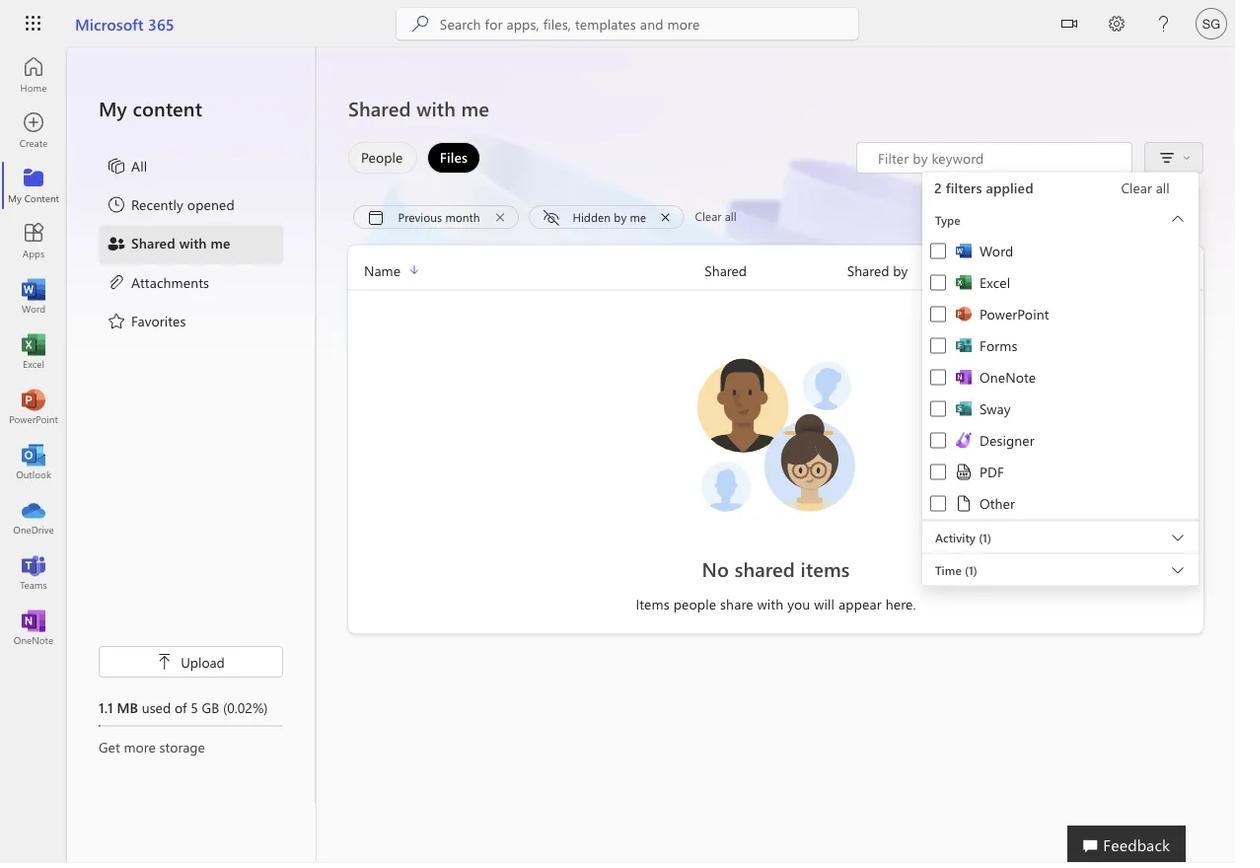 Task type: describe. For each thing, give the bounding box(es) containing it.
no
[[702, 555, 729, 582]]

more
[[124, 737, 156, 756]]

mb
[[117, 698, 138, 716]]

shared with me inside menu
[[131, 234, 231, 252]]

sg button
[[1188, 0, 1235, 47]]

tab list containing people
[[343, 142, 486, 174]]

files tab
[[422, 142, 486, 174]]

 button
[[1046, 0, 1093, 51]]

1.1 mb used of 5 gb (0.02%)
[[99, 698, 268, 716]]

attachments
[[131, 273, 209, 291]]

filters
[[946, 179, 982, 197]]

activity (1) button
[[922, 521, 1199, 553]]

excel
[[980, 273, 1010, 292]]

no shared items status
[[562, 555, 990, 583]]

no shared items
[[702, 555, 850, 582]]

microsoft
[[75, 13, 144, 34]]

with inside items people share with you will appear here. status
[[757, 595, 784, 613]]

previous month button
[[353, 205, 519, 233]]

with inside shared with me element
[[179, 234, 207, 252]]

sway checkbox item
[[922, 393, 1199, 425]]

feedback button
[[1068, 826, 1186, 863]]

all for the leftmost clear all button
[[725, 208, 737, 224]]

activity for activity (1)
[[935, 529, 976, 545]]

previous
[[398, 209, 442, 224]]

favorites
[[131, 311, 186, 330]]

onenote checkbox item
[[922, 362, 1199, 393]]

items people share with you will appear here.
[[636, 595, 916, 613]]

gb
[[202, 698, 219, 716]]

other checkbox item
[[922, 487, 1199, 520]]

(1) for activity (1)
[[979, 529, 991, 545]]

pdf checkbox item
[[922, 455, 1199, 488]]

feedback
[[1103, 834, 1170, 855]]

5
[[191, 698, 198, 716]]

0 vertical spatial me
[[461, 95, 489, 121]]

row containing name
[[348, 259, 1204, 291]]

0 horizontal spatial clear
[[695, 208, 722, 224]]

word image
[[24, 286, 43, 306]]

excel checkbox item
[[922, 267, 1199, 298]]

upload
[[181, 653, 225, 671]]

used
[[142, 698, 171, 716]]

type button
[[922, 204, 1199, 235]]

pdf
[[980, 463, 1004, 481]]

hidden by me button
[[529, 205, 684, 233]]

my content image
[[24, 176, 43, 195]]

excel image
[[24, 341, 43, 361]]

time
[[935, 562, 962, 578]]

by for hidden
[[614, 209, 627, 224]]

recently opened
[[131, 195, 235, 213]]

powerpoint checkbox item
[[922, 298, 1199, 330]]

activity, column 4 of 4 column header
[[990, 259, 1204, 282]]

home image
[[24, 65, 43, 85]]

shared by
[[847, 261, 908, 279]]

items people share with you will appear here. status
[[562, 594, 990, 614]]

previous month
[[398, 209, 480, 224]]

onenote image
[[24, 618, 43, 637]]

storage
[[159, 737, 205, 756]]

applied
[[986, 179, 1034, 197]]

month
[[445, 209, 480, 224]]

create image
[[24, 120, 43, 140]]

2
[[934, 179, 942, 197]]

time (1)
[[935, 562, 978, 578]]

of
[[175, 698, 187, 716]]

files
[[440, 148, 468, 166]]

1 horizontal spatial clear
[[1121, 179, 1152, 197]]

onedrive image
[[24, 507, 43, 527]]

shared inside menu
[[131, 234, 175, 252]]

type
[[935, 212, 961, 227]]

Filter by keyword text field
[[876, 148, 1122, 168]]


[[1183, 154, 1191, 162]]

share
[[720, 595, 753, 613]]

apps image
[[24, 231, 43, 251]]

sg
[[1202, 16, 1221, 31]]

me inside shared with me element
[[211, 234, 231, 252]]

hidden
[[573, 209, 611, 224]]



Task type: vqa. For each thing, say whether or not it's contained in the screenshot.
"search field" in "Microsoft 365" banner
no



Task type: locate. For each thing, give the bounding box(es) containing it.
by
[[614, 209, 627, 224], [893, 261, 908, 279]]

0 horizontal spatial shared with me
[[131, 234, 231, 252]]

name
[[364, 261, 401, 279]]

shared with me
[[348, 95, 489, 121], [131, 234, 231, 252]]

clear all up shared button
[[695, 208, 737, 224]]

clear all
[[1121, 179, 1170, 197], [695, 208, 737, 224]]

0 horizontal spatial with
[[179, 234, 207, 252]]

get more storage button
[[99, 737, 283, 757]]

0 vertical spatial by
[[614, 209, 627, 224]]

2 vertical spatial with
[[757, 595, 784, 613]]

0 horizontal spatial by
[[614, 209, 627, 224]]


[[1062, 16, 1077, 32]]

clear all button
[[1098, 172, 1193, 204], [689, 205, 742, 229]]

clear all button down the 
[[1098, 172, 1193, 204]]

get more storage
[[99, 737, 205, 756]]

will
[[814, 595, 835, 613]]

with left you
[[757, 595, 784, 613]]

0 horizontal spatial all
[[725, 208, 737, 224]]

activity inside column header
[[990, 261, 1035, 279]]

me right hidden
[[630, 209, 646, 224]]

1 vertical spatial all
[[725, 208, 737, 224]]

1 horizontal spatial activity
[[990, 261, 1035, 279]]

onenote
[[980, 368, 1036, 386]]

0 vertical spatial clear all
[[1121, 179, 1170, 197]]

1 vertical spatial clear all
[[695, 208, 737, 224]]

1 horizontal spatial (1)
[[979, 529, 991, 545]]

shared
[[735, 555, 795, 582]]

content
[[133, 95, 202, 121]]

me
[[461, 95, 489, 121], [630, 209, 646, 224], [211, 234, 231, 252]]

my content
[[99, 95, 202, 121]]

microsoft 365
[[75, 13, 174, 34]]

items
[[636, 595, 670, 613]]

all element
[[107, 156, 147, 179]]

teams image
[[24, 562, 43, 582]]

1 horizontal spatial with
[[417, 95, 456, 121]]

0 horizontal spatial menu
[[99, 148, 283, 342]]

by right hidden
[[614, 209, 627, 224]]

opened
[[187, 195, 235, 213]]

(1)
[[979, 529, 991, 545], [965, 562, 978, 578]]

2 horizontal spatial with
[[757, 595, 784, 613]]

menu containing all
[[99, 148, 283, 342]]

all
[[131, 156, 147, 175]]

1.1
[[99, 698, 113, 716]]

1 vertical spatial me
[[630, 209, 646, 224]]

with
[[417, 95, 456, 121], [179, 234, 207, 252], [757, 595, 784, 613]]

shared with me up files
[[348, 95, 489, 121]]

shared with me element
[[107, 233, 231, 257]]

1 vertical spatial by
[[893, 261, 908, 279]]

navigation
[[0, 47, 67, 655]]

recently
[[131, 195, 183, 213]]

shared
[[348, 95, 411, 121], [131, 234, 175, 252], [705, 261, 747, 279], [847, 261, 889, 279]]

0 vertical spatial (1)
[[979, 529, 991, 545]]

me up files
[[461, 95, 489, 121]]

clear up shared button
[[695, 208, 722, 224]]

365
[[148, 13, 174, 34]]

1 vertical spatial (1)
[[965, 562, 978, 578]]

(0.02%)
[[223, 698, 268, 716]]

clear
[[1121, 179, 1152, 197], [695, 208, 722, 224]]

1 horizontal spatial clear all
[[1121, 179, 1170, 197]]

menu containing word
[[922, 235, 1199, 520]]

 upload
[[157, 653, 225, 671]]

people
[[361, 148, 403, 166]]

activity down word
[[990, 261, 1035, 279]]

0 horizontal spatial activity
[[935, 529, 976, 545]]

clear down "" dropdown button
[[1121, 179, 1152, 197]]

Search box. Suggestions appear as you type. search field
[[440, 8, 858, 39]]

clear all down "" dropdown button
[[1121, 179, 1170, 197]]

2 filters applied
[[934, 179, 1034, 197]]

word checkbox item
[[922, 235, 1199, 267]]

0 horizontal spatial (1)
[[965, 562, 978, 578]]

activity
[[990, 261, 1035, 279], [935, 529, 976, 545]]

by left excel
[[893, 261, 908, 279]]

all
[[1156, 179, 1170, 197], [725, 208, 737, 224]]

designer
[[980, 431, 1035, 449]]

1 horizontal spatial by
[[893, 261, 908, 279]]

None search field
[[396, 8, 858, 39]]

1 vertical spatial activity
[[935, 529, 976, 545]]

1 horizontal spatial clear all button
[[1098, 172, 1193, 204]]

shared with me down recently opened element
[[131, 234, 231, 252]]

designer checkbox item
[[922, 425, 1199, 456]]

0 vertical spatial shared with me
[[348, 95, 489, 121]]

1 horizontal spatial menu
[[922, 235, 1199, 520]]

appear
[[839, 595, 882, 613]]

shared by button
[[847, 259, 990, 282]]

you
[[787, 595, 810, 613]]

all for rightmost clear all button
[[1156, 179, 1170, 197]]

 button
[[1151, 144, 1197, 172]]

forms checkbox item
[[922, 330, 1199, 362]]

1 vertical spatial clear all button
[[689, 205, 742, 229]]

powerpoint image
[[24, 397, 43, 416]]

0 vertical spatial with
[[417, 95, 456, 121]]

activity for activity
[[990, 261, 1035, 279]]

shared button
[[705, 259, 847, 282]]

1 vertical spatial with
[[179, 234, 207, 252]]

people
[[674, 595, 716, 613]]

favorites element
[[107, 311, 186, 334]]

time (1) button
[[922, 554, 1199, 586]]

forms
[[980, 336, 1018, 355]]

(1) right time in the bottom of the page
[[965, 562, 978, 578]]

sway
[[980, 400, 1011, 418]]

with down "recently opened"
[[179, 234, 207, 252]]

hidden by me
[[573, 209, 646, 224]]

name button
[[348, 259, 705, 282]]

word
[[980, 242, 1014, 260]]

1 vertical spatial shared with me
[[131, 234, 231, 252]]

all down "" dropdown button
[[1156, 179, 1170, 197]]

powerpoint
[[980, 305, 1049, 323]]

attachments element
[[107, 272, 209, 295]]

all up shared button
[[725, 208, 737, 224]]

me inside the hidden by me button
[[630, 209, 646, 224]]

row
[[348, 259, 1204, 291]]

recently opened element
[[107, 195, 235, 218]]

me down opened
[[211, 234, 231, 252]]

1 horizontal spatial shared with me
[[348, 95, 489, 121]]

0 vertical spatial clear
[[1121, 179, 1152, 197]]

activity (1)
[[935, 529, 991, 545]]

menu inside my content left pane navigation navigation
[[99, 148, 283, 342]]

clear all button up shared button
[[689, 205, 742, 229]]

empty state icon image
[[687, 346, 865, 523]]

0 vertical spatial activity
[[990, 261, 1035, 279]]

activity up the time (1)
[[935, 529, 976, 545]]

here.
[[886, 595, 916, 613]]

0 horizontal spatial clear all
[[695, 208, 737, 224]]

(1) down other
[[979, 529, 991, 545]]

0 vertical spatial clear all button
[[1098, 172, 1193, 204]]

activity inside dropdown button
[[935, 529, 976, 545]]

items
[[801, 555, 850, 582]]

tab list
[[343, 142, 486, 174]]

0 horizontal spatial me
[[211, 234, 231, 252]]

my
[[99, 95, 127, 121]]

by for shared
[[893, 261, 908, 279]]

(1) for time (1)
[[965, 562, 978, 578]]

1 vertical spatial clear
[[695, 208, 722, 224]]

other
[[980, 494, 1015, 513]]

status
[[856, 142, 1133, 174]]

0 horizontal spatial clear all button
[[689, 205, 742, 229]]

0 vertical spatial all
[[1156, 179, 1170, 197]]

my content left pane navigation navigation
[[67, 47, 316, 804]]

outlook image
[[24, 452, 43, 472]]


[[157, 654, 173, 670]]

microsoft 365 banner
[[0, 0, 1235, 51]]

2 horizontal spatial me
[[630, 209, 646, 224]]

menu
[[99, 148, 283, 342], [922, 235, 1199, 520]]

1 horizontal spatial me
[[461, 95, 489, 121]]

with up files
[[417, 95, 456, 121]]

get
[[99, 737, 120, 756]]

2 vertical spatial me
[[211, 234, 231, 252]]

1 horizontal spatial all
[[1156, 179, 1170, 197]]

people tab
[[343, 142, 422, 174]]



